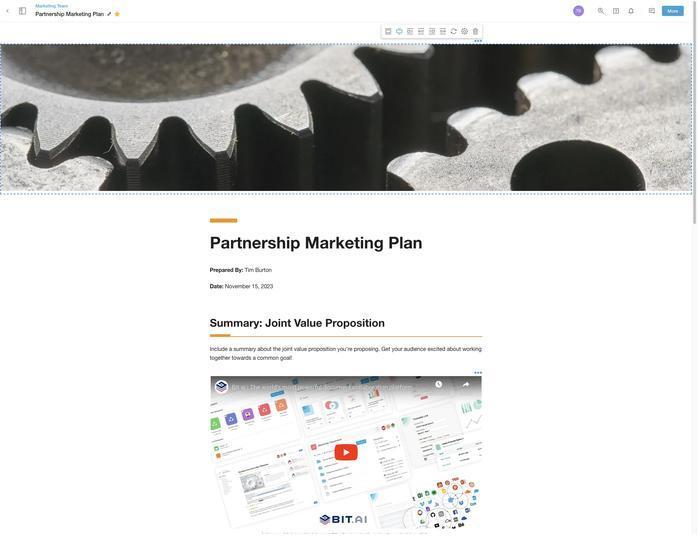 Task type: vqa. For each thing, say whether or not it's contained in the screenshot.
chart
no



Task type: locate. For each thing, give the bounding box(es) containing it.
1 horizontal spatial a
[[253, 355, 256, 361]]

joint
[[266, 317, 291, 329]]

1 vertical spatial marketing
[[66, 11, 91, 17]]

you're
[[338, 346, 353, 352]]

1 vertical spatial partnership marketing plan
[[210, 233, 423, 252]]

0 horizontal spatial partnership
[[35, 11, 65, 17]]

1 vertical spatial plan
[[389, 233, 423, 252]]

a
[[229, 346, 232, 352], [253, 355, 256, 361]]

a right towards
[[253, 355, 256, 361]]

about
[[258, 346, 272, 352], [447, 346, 461, 352]]

0 vertical spatial marketing
[[35, 3, 56, 8]]

marketing team link
[[35, 3, 122, 9]]

0 vertical spatial a
[[229, 346, 232, 352]]

0 horizontal spatial about
[[258, 346, 272, 352]]

tb button
[[573, 4, 586, 17]]

2 horizontal spatial marketing
[[305, 233, 384, 252]]

about up "common"
[[258, 346, 272, 352]]

0 horizontal spatial partnership marketing plan
[[35, 11, 104, 17]]

plan
[[93, 11, 104, 17], [389, 233, 423, 252]]

joint
[[283, 346, 293, 352]]

a right include
[[229, 346, 232, 352]]

15,
[[252, 284, 260, 290]]

goal!
[[281, 355, 292, 361]]

0 horizontal spatial plan
[[93, 11, 104, 17]]

partnership marketing plan
[[35, 11, 104, 17], [210, 233, 423, 252]]

common
[[258, 355, 279, 361]]

1 horizontal spatial about
[[447, 346, 461, 352]]

prepared by: tim burton
[[210, 267, 272, 273]]

the
[[273, 346, 281, 352]]

1 vertical spatial partnership
[[210, 233, 301, 252]]

together
[[210, 355, 230, 361]]

working
[[463, 346, 482, 352]]

0 horizontal spatial marketing
[[35, 3, 56, 8]]

partnership
[[35, 11, 65, 17], [210, 233, 301, 252]]

marketing
[[35, 3, 56, 8], [66, 11, 91, 17], [305, 233, 384, 252]]

partnership down the marketing team
[[35, 11, 65, 17]]

proposing.
[[354, 346, 380, 352]]

marketing team
[[35, 3, 68, 8]]

partnership up tim
[[210, 233, 301, 252]]

2 vertical spatial marketing
[[305, 233, 384, 252]]

towards
[[232, 355, 252, 361]]

burton
[[256, 267, 272, 273]]

0 horizontal spatial a
[[229, 346, 232, 352]]

about right 'excited'
[[447, 346, 461, 352]]

more
[[668, 8, 679, 14]]

summary: joint value proposition
[[210, 317, 385, 329]]



Task type: describe. For each thing, give the bounding box(es) containing it.
1 horizontal spatial partnership marketing plan
[[210, 233, 423, 252]]

prepared
[[210, 267, 234, 273]]

2 about from the left
[[447, 346, 461, 352]]

date:
[[210, 283, 224, 290]]

0 vertical spatial partnership
[[35, 11, 65, 17]]

include
[[210, 346, 228, 352]]

1 horizontal spatial marketing
[[66, 11, 91, 17]]

2023
[[261, 284, 273, 290]]

1 horizontal spatial plan
[[389, 233, 423, 252]]

get
[[382, 346, 391, 352]]

your
[[392, 346, 403, 352]]

1 vertical spatial a
[[253, 355, 256, 361]]

value
[[295, 317, 323, 329]]

0 vertical spatial partnership marketing plan
[[35, 11, 104, 17]]

by:
[[235, 267, 244, 273]]

0 vertical spatial plan
[[93, 11, 104, 17]]

proposition
[[326, 317, 385, 329]]

tb
[[577, 9, 582, 13]]

audience
[[404, 346, 427, 352]]

1 about from the left
[[258, 346, 272, 352]]

proposition
[[309, 346, 336, 352]]

november
[[225, 284, 251, 290]]

1 horizontal spatial partnership
[[210, 233, 301, 252]]

summary:
[[210, 317, 263, 329]]

tim
[[245, 267, 254, 273]]

date: november 15, 2023
[[210, 283, 273, 290]]

value
[[294, 346, 307, 352]]

excited
[[428, 346, 446, 352]]

summary
[[234, 346, 256, 352]]

team
[[57, 3, 68, 8]]

include a summary about the joint value proposition you're proposing. get your audience excited about working together towards a common goal!
[[210, 346, 484, 361]]

more button
[[663, 6, 685, 16]]

remove favorite image
[[113, 10, 121, 18]]



